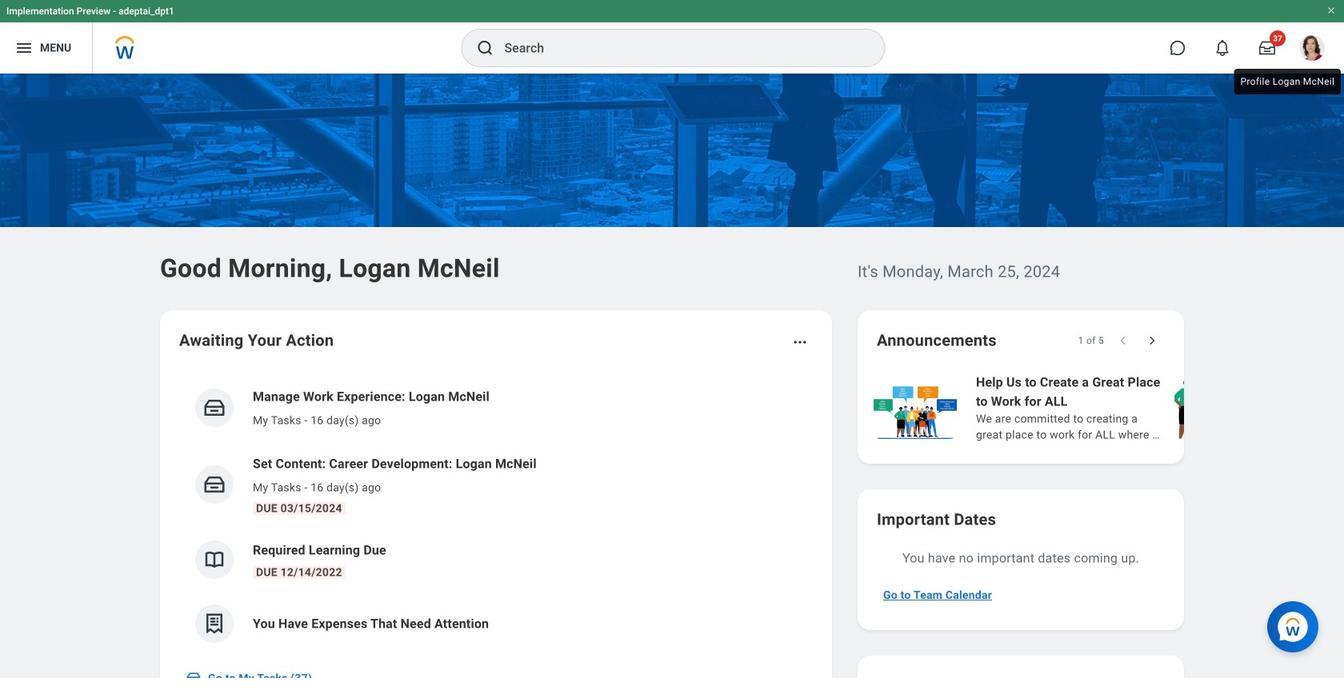 Task type: describe. For each thing, give the bounding box(es) containing it.
Search Workday  search field
[[505, 30, 852, 66]]

book open image
[[203, 548, 227, 572]]

chevron right small image
[[1145, 333, 1161, 349]]

related actions image
[[793, 335, 809, 351]]

close environment banner image
[[1327, 6, 1337, 15]]

0 vertical spatial inbox image
[[203, 396, 227, 420]]



Task type: vqa. For each thing, say whether or not it's contained in the screenshot.
tab list
no



Task type: locate. For each thing, give the bounding box(es) containing it.
chevron left small image
[[1116, 333, 1132, 349]]

tooltip
[[1232, 66, 1345, 98]]

inbox large image
[[1260, 40, 1276, 56]]

1 horizontal spatial list
[[871, 371, 1345, 445]]

notifications large image
[[1215, 40, 1231, 56]]

status
[[1079, 335, 1105, 347]]

2 vertical spatial inbox image
[[186, 671, 202, 679]]

profile logan mcneil image
[[1300, 35, 1326, 64]]

justify image
[[14, 38, 34, 58]]

main content
[[0, 74, 1345, 679]]

dashboard expenses image
[[203, 612, 227, 636]]

inbox image
[[203, 396, 227, 420], [203, 473, 227, 497], [186, 671, 202, 679]]

list
[[871, 371, 1345, 445], [179, 375, 813, 656]]

banner
[[0, 0, 1345, 74]]

search image
[[476, 38, 495, 58]]

1 vertical spatial inbox image
[[203, 473, 227, 497]]

0 horizontal spatial list
[[179, 375, 813, 656]]



